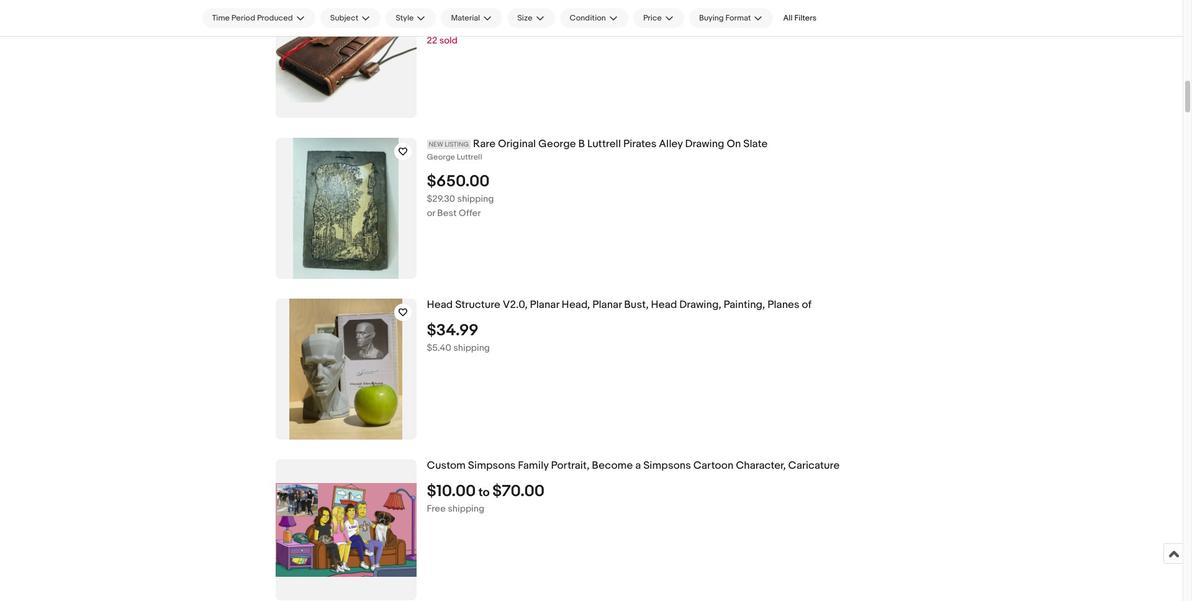 Task type: locate. For each thing, give the bounding box(es) containing it.
subject
[[330, 13, 358, 23]]

time period produced
[[212, 13, 293, 23]]

shipping down $34.99
[[454, 342, 490, 354]]

buying format button
[[689, 8, 774, 28]]

offer
[[459, 207, 481, 219]]

caricature
[[789, 460, 840, 472]]

produced
[[257, 13, 293, 23]]

2 free from the top
[[427, 503, 446, 515]]

0 horizontal spatial simpsons
[[468, 460, 516, 472]]

$34.99
[[427, 321, 479, 340]]

rare
[[473, 138, 496, 150]]

$650.00 $29.30 shipping or best offer
[[427, 172, 494, 219]]

0 horizontal spatial head
[[427, 299, 453, 311]]

shipping up sold
[[448, 20, 485, 32]]

1 horizontal spatial head
[[651, 299, 677, 311]]

head right bust,
[[651, 299, 677, 311]]

head
[[427, 299, 453, 311], [651, 299, 677, 311]]

george left b
[[539, 138, 576, 150]]

character,
[[736, 460, 786, 472]]

all filters button
[[779, 8, 822, 28]]

cartoon
[[694, 460, 734, 472]]

or
[[427, 207, 435, 219]]

luttrell
[[588, 138, 621, 150], [457, 152, 482, 162]]

price
[[643, 13, 662, 23]]

shipping inside $34.99 $5.40 shipping
[[454, 342, 490, 354]]

of
[[802, 299, 812, 311]]

family
[[518, 460, 549, 472]]

simpsons right a
[[644, 460, 691, 472]]

0 vertical spatial free
[[427, 20, 446, 32]]

filters
[[795, 13, 817, 23]]

1 horizontal spatial simpsons
[[644, 460, 691, 472]]

shipping
[[448, 20, 485, 32], [458, 193, 494, 205], [454, 342, 490, 354], [448, 503, 485, 515]]

planar
[[530, 299, 560, 311], [593, 299, 622, 311]]

price button
[[633, 8, 684, 28]]

bust,
[[624, 299, 649, 311]]

george
[[539, 138, 576, 150], [427, 152, 455, 162]]

0 horizontal spatial george
[[427, 152, 455, 162]]

size button
[[508, 8, 555, 28]]

planar left bust,
[[593, 299, 622, 311]]

shipping up offer
[[458, 193, 494, 205]]

free down $10.00
[[427, 503, 446, 515]]

1 vertical spatial george
[[427, 152, 455, 162]]

free
[[427, 20, 446, 32], [427, 503, 446, 515]]

new
[[429, 140, 443, 148]]

$29.30
[[427, 193, 455, 205]]

custom simpsons family portrait, become a simpsons cartoon character, caricature
[[427, 460, 840, 472]]

luttrell right b
[[588, 138, 621, 150]]

head up $34.99
[[427, 299, 453, 311]]

on
[[727, 138, 741, 150]]

sold
[[440, 35, 458, 46]]

free up '22'
[[427, 20, 446, 32]]

1 free from the top
[[427, 20, 446, 32]]

structure
[[455, 299, 501, 311]]

shipping inside free shipping 22 sold
[[448, 20, 485, 32]]

planar right v2.0,
[[530, 299, 560, 311]]

george down new
[[427, 152, 455, 162]]

alley
[[659, 138, 683, 150]]

simpsons up to
[[468, 460, 516, 472]]

2 simpsons from the left
[[644, 460, 691, 472]]

new listing rare original george b luttrell pirates alley drawing on slate george luttrell
[[427, 138, 768, 162]]

1 vertical spatial free
[[427, 503, 446, 515]]

shipping inside $650.00 $29.30 shipping or best offer
[[458, 193, 494, 205]]

0 vertical spatial george
[[539, 138, 576, 150]]

all
[[784, 13, 793, 23]]

free shipping 22 sold
[[427, 20, 485, 46]]

simpsons
[[468, 460, 516, 472], [644, 460, 691, 472]]

format
[[726, 13, 751, 23]]

luttrell down listing
[[457, 152, 482, 162]]

buying
[[699, 13, 724, 23]]

style
[[396, 13, 414, 23]]

$70.00
[[493, 482, 545, 501]]

planes
[[768, 299, 800, 311]]

0 horizontal spatial planar
[[530, 299, 560, 311]]

slate
[[744, 138, 768, 150]]

drawing,
[[680, 299, 722, 311]]

shipping down $10.00
[[448, 503, 485, 515]]

size
[[518, 13, 533, 23]]

1 horizontal spatial planar
[[593, 299, 622, 311]]

1 horizontal spatial luttrell
[[588, 138, 621, 150]]

0 horizontal spatial luttrell
[[457, 152, 482, 162]]

1 horizontal spatial george
[[539, 138, 576, 150]]



Task type: vqa. For each thing, say whether or not it's contained in the screenshot.
Daily Deals
no



Task type: describe. For each thing, give the bounding box(es) containing it.
head structure v2.0, planar head, planar bust, head drawing, painting, planes of image
[[290, 299, 402, 440]]

style button
[[386, 8, 436, 28]]

1 planar from the left
[[530, 299, 560, 311]]

custom simpsons family portrait, become a simpsons cartoon character, caricature image
[[275, 483, 416, 577]]

$34.99 $5.40 shipping
[[427, 321, 490, 354]]

2 planar from the left
[[593, 299, 622, 311]]

2 head from the left
[[651, 299, 677, 311]]

$10.00
[[427, 482, 476, 501]]

rare original george b luttrell pirates alley drawing on slate image
[[293, 138, 399, 279]]

subject button
[[320, 8, 381, 28]]

become
[[592, 460, 633, 472]]

condition button
[[560, 8, 629, 28]]

George Luttrell text field
[[427, 152, 1044, 163]]

custom
[[427, 460, 466, 472]]

head structure v2.0, planar head, planar bust, head drawing, painting, planes of link
[[427, 299, 1044, 312]]

condition
[[570, 13, 606, 23]]

head,
[[562, 299, 590, 311]]

time period produced button
[[202, 8, 315, 28]]

period
[[232, 13, 255, 23]]

custom simpsons family portrait, become a simpsons cartoon character, caricature link
[[427, 460, 1044, 473]]

shipping inside the $10.00 to $70.00 free shipping
[[448, 503, 485, 515]]

0 vertical spatial luttrell
[[588, 138, 621, 150]]

pirates
[[624, 138, 657, 150]]

painting,
[[724, 299, 765, 311]]

free inside free shipping 22 sold
[[427, 20, 446, 32]]

$10.00 to $70.00 free shipping
[[427, 482, 545, 515]]

b
[[579, 138, 585, 150]]

drawing
[[685, 138, 725, 150]]

1 vertical spatial luttrell
[[457, 152, 482, 162]]

original
[[498, 138, 536, 150]]

listing
[[445, 140, 469, 148]]

1 simpsons from the left
[[468, 460, 516, 472]]

best
[[437, 207, 457, 219]]

$5.40
[[427, 342, 451, 354]]

v2.0,
[[503, 299, 528, 311]]

1 head from the left
[[427, 299, 453, 311]]

all filters
[[784, 13, 817, 23]]

a
[[636, 460, 641, 472]]

to
[[479, 486, 490, 500]]

head structure v2.0, planar head, planar bust, head drawing, painting, planes of
[[427, 299, 812, 311]]

22
[[427, 35, 437, 46]]

genuine leather case for iphone 15 14 13 12 11 pro max wallet book cards xs xr image
[[275, 0, 416, 102]]

material
[[451, 13, 480, 23]]

buying format
[[699, 13, 751, 23]]

time
[[212, 13, 230, 23]]

portrait,
[[551, 460, 590, 472]]

material button
[[441, 8, 503, 28]]

free inside the $10.00 to $70.00 free shipping
[[427, 503, 446, 515]]

$650.00
[[427, 172, 490, 191]]



